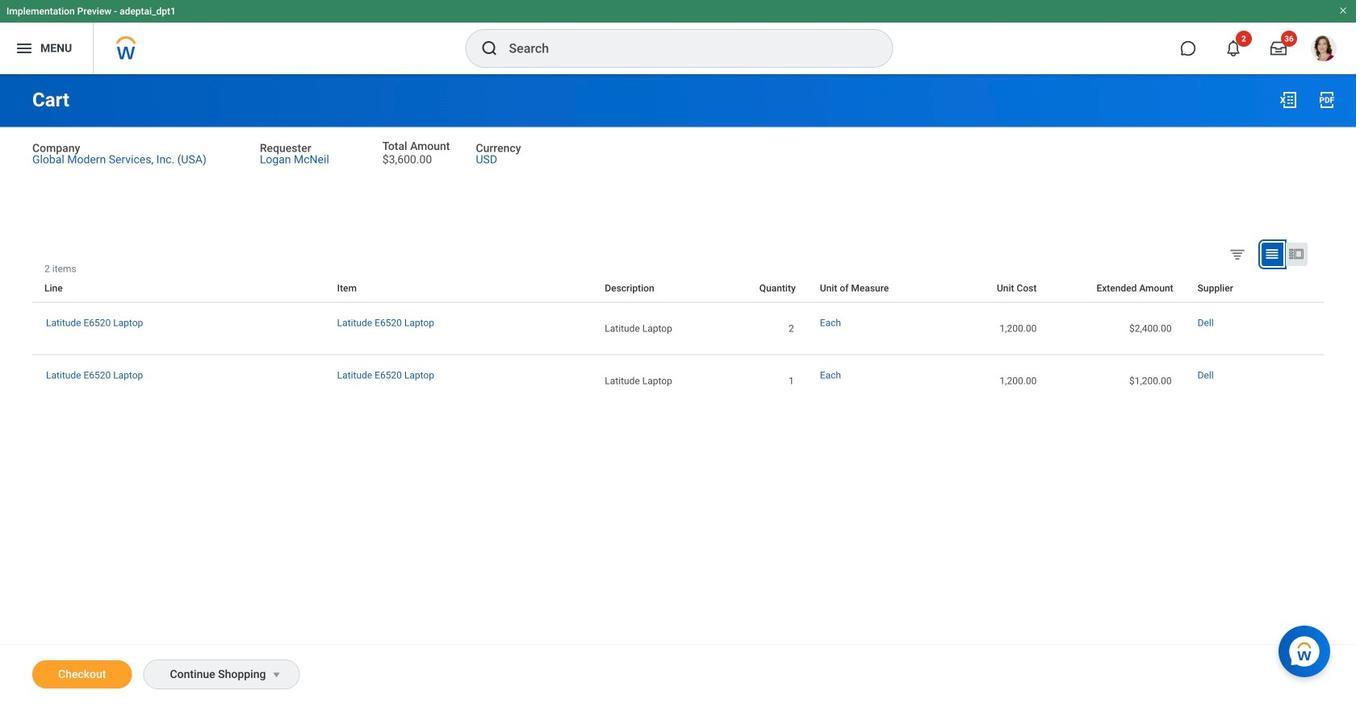 Task type: describe. For each thing, give the bounding box(es) containing it.
inbox large image
[[1271, 40, 1287, 57]]

select to filter grid data image
[[1229, 246, 1246, 263]]

caret down image
[[267, 669, 286, 682]]

Toggle to List Detail view radio
[[1286, 243, 1308, 266]]

close environment banner image
[[1338, 6, 1348, 15]]

export to excel image
[[1279, 90, 1298, 110]]

notifications large image
[[1225, 40, 1242, 57]]



Task type: vqa. For each thing, say whether or not it's contained in the screenshot.
san francisco element to the top
no



Task type: locate. For each thing, give the bounding box(es) containing it.
main content
[[0, 74, 1356, 704]]

profile logan mcneil image
[[1311, 36, 1337, 65]]

banner
[[0, 0, 1356, 74]]

option group
[[1225, 242, 1320, 270]]

toolbar
[[1312, 263, 1324, 275]]

justify image
[[15, 39, 34, 58]]

toggle to grid view image
[[1264, 246, 1280, 262]]

Search Workday  search field
[[509, 31, 859, 66]]

toggle to list detail view image
[[1288, 246, 1305, 262]]

Toggle to Grid view radio
[[1262, 243, 1284, 266]]

view printable version (pdf) image
[[1317, 90, 1337, 110]]

search image
[[480, 39, 499, 58]]



